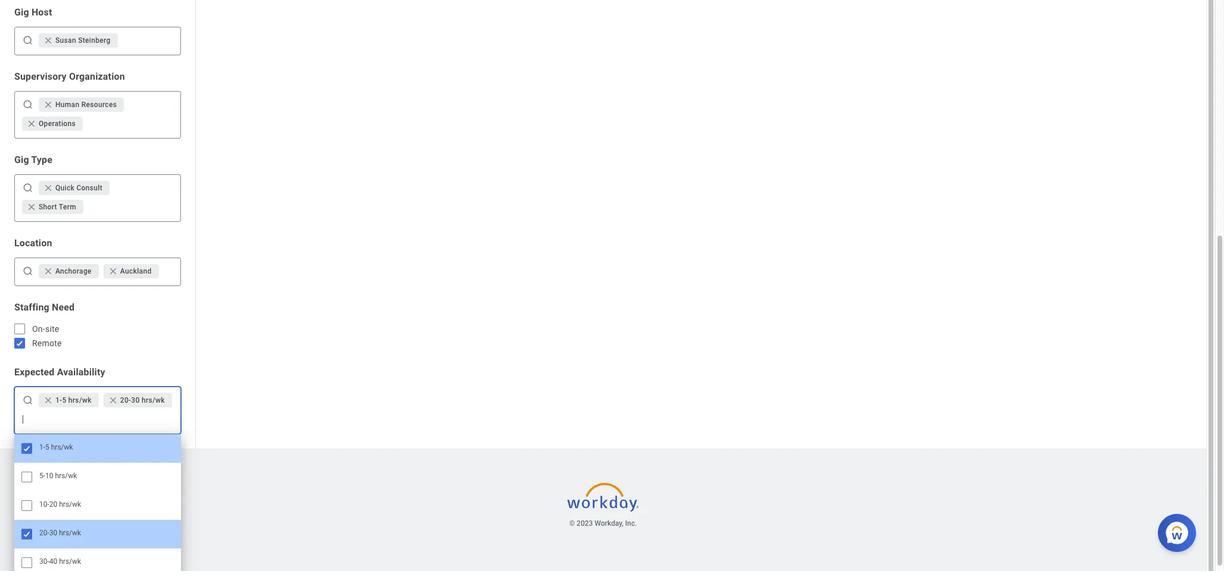 Task type: describe. For each thing, give the bounding box(es) containing it.
on-site
[[32, 325, 59, 334]]

short
[[39, 203, 57, 211]]

inc.
[[625, 520, 637, 528]]

gig host
[[14, 7, 52, 18]]

2023
[[577, 520, 593, 528]]

30-40 hrs/wk
[[39, 558, 81, 566]]

20-30 hrs/wk option
[[14, 521, 181, 549]]

30-40 hrs/wk option
[[14, 549, 181, 572]]

3 search image from the top
[[22, 395, 34, 407]]

remove image left human
[[43, 100, 53, 110]]

logo image
[[568, 478, 639, 518]]

30 inside option
[[49, 529, 57, 538]]

20-30 hrs/wk inside option
[[39, 529, 81, 538]]

remove image left the term
[[27, 202, 39, 212]]

steinberg
[[78, 36, 111, 45]]

organization
[[69, 71, 125, 82]]

press left arrow to navigate selected items field up 1-5 hrs/wk option
[[20, 410, 176, 429]]

5-10 hrs/wk option
[[14, 463, 181, 492]]

anchorage button
[[39, 264, 99, 279]]

search image for supervisory organization
[[22, 99, 34, 111]]

1- inside button
[[55, 397, 62, 405]]

press left arrow to navigate selected items field right steinberg
[[120, 31, 176, 50]]

on-
[[32, 325, 45, 334]]

© 2023 workday, inc.
[[569, 520, 637, 528]]

quick consult button
[[39, 181, 110, 195]]

©
[[569, 520, 575, 528]]

availability
[[57, 367, 105, 378]]

hrs/wk for 1-5 hrs/wk option
[[51, 444, 73, 452]]

supervisory
[[14, 71, 67, 82]]

staffing need
[[14, 302, 75, 313]]

10
[[45, 472, 53, 481]]

auckland button
[[104, 264, 159, 279]]

remove image inside anchorage button
[[43, 267, 55, 276]]

expected
[[14, 367, 54, 378]]

need
[[52, 302, 75, 313]]

20
[[49, 501, 57, 509]]

press left arrow to navigate selected items field for supervisory organization
[[85, 114, 176, 133]]

remove image inside 1-5 hrs/wk button
[[43, 396, 55, 406]]

hrs/wk for 30-40 hrs/wk option
[[59, 558, 81, 566]]

workday,
[[595, 520, 624, 528]]

1-5 hrs/wk inside option
[[39, 444, 73, 452]]

1-5 hrs/wk inside button
[[55, 397, 92, 405]]

5 inside option
[[45, 444, 49, 452]]

20-30 hrs/wk inside button
[[120, 397, 165, 405]]

gig type
[[14, 154, 52, 166]]

resources
[[81, 101, 117, 109]]

remove image for remove image within 1-5 hrs/wk button
[[43, 396, 53, 406]]

human resources
[[55, 101, 117, 109]]

auckland
[[120, 267, 152, 276]]

susan steinberg
[[55, 36, 111, 45]]

type
[[31, 154, 52, 166]]

remove image inside quick consult button
[[43, 183, 53, 193]]

operations
[[39, 120, 76, 128]]

human
[[55, 101, 79, 109]]

remove image for remove image inside anchorage button
[[43, 267, 53, 276]]

30-
[[39, 558, 49, 566]]

host
[[31, 7, 52, 18]]

anchorage
[[55, 267, 92, 276]]

list box containing 1-5 hrs/wk
[[14, 435, 181, 572]]

10-
[[39, 501, 49, 509]]

40
[[49, 558, 57, 566]]

remove image inside auckland button
[[108, 267, 120, 276]]



Task type: locate. For each thing, give the bounding box(es) containing it.
hrs/wk for 10-20 hrs/wk option
[[59, 501, 81, 509]]

site
[[45, 325, 59, 334]]

short term
[[39, 203, 76, 211]]

0 horizontal spatial 20-30 hrs/wk
[[39, 529, 81, 538]]

20- inside button
[[120, 397, 131, 405]]

remote
[[32, 339, 62, 348]]

press left arrow to navigate selected items field
[[120, 31, 176, 50], [85, 114, 176, 133], [86, 198, 176, 217], [161, 262, 176, 281], [20, 410, 176, 429]]

remove image for human resources button in the left top of the page
[[43, 100, 55, 110]]

search image down location
[[22, 266, 34, 278]]

1 vertical spatial 1-5 hrs/wk
[[39, 444, 73, 452]]

search image for location
[[22, 266, 34, 278]]

gig for gig host
[[14, 7, 29, 18]]

press left arrow to navigate selected items field down resources
[[85, 114, 176, 133]]

location
[[14, 238, 52, 249]]

1-5 hrs/wk down availability
[[55, 397, 92, 405]]

10-20 hrs/wk
[[39, 501, 81, 509]]

quick consult
[[55, 184, 102, 192]]

remove image down the host
[[43, 36, 55, 45]]

1 search image from the top
[[22, 99, 34, 111]]

hrs/wk for '5-10 hrs/wk' option
[[55, 472, 77, 481]]

0 vertical spatial 30
[[131, 397, 140, 405]]

press left arrow to navigate selected items field for location
[[161, 262, 176, 281]]

search image down expected
[[22, 395, 34, 407]]

1-5 hrs/wk
[[55, 397, 92, 405], [39, 444, 73, 452]]

search image
[[22, 35, 34, 46], [22, 182, 34, 194]]

0 horizontal spatial 5
[[45, 444, 49, 452]]

remove image down expected availability at the bottom
[[43, 396, 55, 406]]

1 vertical spatial 20-30 hrs/wk
[[39, 529, 81, 538]]

1 vertical spatial search image
[[22, 266, 34, 278]]

remove image down expected availability at the bottom
[[43, 396, 53, 406]]

0 vertical spatial 1-5 hrs/wk
[[55, 397, 92, 405]]

remove image up operations button
[[43, 100, 55, 110]]

list box
[[14, 435, 181, 572]]

remove image inside anchorage button
[[43, 267, 53, 276]]

1 vertical spatial 30
[[49, 529, 57, 538]]

remove image
[[43, 100, 55, 110], [43, 100, 53, 110], [43, 183, 55, 193], [43, 267, 53, 276], [108, 267, 118, 276], [43, 396, 53, 406], [108, 396, 120, 406]]

1 vertical spatial 1-
[[39, 444, 45, 452]]

gig
[[14, 7, 29, 18], [14, 154, 29, 166]]

remove image down location
[[43, 267, 55, 276]]

search image down gig host
[[22, 35, 34, 46]]

remove image right anchorage
[[108, 267, 120, 276]]

0 vertical spatial 1-
[[55, 397, 62, 405]]

search image for type
[[22, 182, 34, 194]]

search image down gig type
[[22, 182, 34, 194]]

remove image left quick
[[43, 183, 53, 193]]

None field
[[120, 35, 176, 46], [85, 118, 176, 130], [86, 201, 176, 213], [161, 266, 176, 278], [20, 414, 176, 426], [120, 35, 176, 46], [85, 118, 176, 130], [86, 201, 176, 213], [161, 266, 176, 278], [20, 414, 176, 426]]

1 gig from the top
[[14, 7, 29, 18]]

1 horizontal spatial 5
[[62, 397, 66, 405]]

remove image inside 1-5 hrs/wk button
[[43, 396, 53, 406]]

1 vertical spatial search image
[[22, 182, 34, 194]]

10-20 hrs/wk option
[[14, 492, 181, 521]]

gig for gig type
[[14, 154, 29, 166]]

remove image for 20-30 hrs/wk button
[[108, 396, 120, 406]]

1- down expected availability at the bottom
[[55, 397, 62, 405]]

20- up 30-
[[39, 529, 49, 538]]

remove image for quick consult button
[[43, 183, 55, 193]]

1- inside option
[[39, 444, 45, 452]]

20-30 hrs/wk button
[[103, 394, 172, 408]]

20-
[[120, 397, 131, 405], [39, 529, 49, 538]]

1-5 hrs/wk button
[[39, 394, 99, 408]]

30
[[131, 397, 140, 405], [49, 529, 57, 538]]

remove image left susan
[[43, 36, 53, 45]]

2 search image from the top
[[22, 182, 34, 194]]

1 horizontal spatial 1-
[[55, 397, 62, 405]]

0 vertical spatial gig
[[14, 7, 29, 18]]

0 horizontal spatial 30
[[49, 529, 57, 538]]

0 horizontal spatial 20-
[[39, 529, 49, 538]]

remove image up gig type
[[27, 119, 39, 129]]

quick
[[55, 184, 75, 192]]

susan steinberg button
[[39, 33, 118, 48]]

remove image for remove image in the auckland button
[[108, 267, 118, 276]]

0 vertical spatial 5
[[62, 397, 66, 405]]

susan
[[55, 36, 76, 45]]

human resources button
[[39, 98, 124, 112]]

press left arrow to navigate selected items field right the 'auckland' at the top of page
[[161, 262, 176, 281]]

search image
[[22, 99, 34, 111], [22, 266, 34, 278], [22, 395, 34, 407]]

0 vertical spatial search image
[[22, 35, 34, 46]]

remove image left short
[[27, 202, 36, 212]]

remove image inside quick consult button
[[43, 183, 55, 193]]

remove image inside 20-30 hrs/wk button
[[108, 396, 118, 406]]

0 horizontal spatial 1-
[[39, 444, 45, 452]]

20- inside option
[[39, 529, 49, 538]]

0 vertical spatial search image
[[22, 99, 34, 111]]

5 up 10
[[45, 444, 49, 452]]

20- up 1-5 hrs/wk option
[[120, 397, 131, 405]]

hrs/wk inside option
[[59, 558, 81, 566]]

1-5 hrs/wk option
[[14, 435, 181, 463]]

1 vertical spatial 5
[[45, 444, 49, 452]]

1-
[[55, 397, 62, 405], [39, 444, 45, 452]]

1 search image from the top
[[22, 35, 34, 46]]

remove image right 1-5 hrs/wk button
[[108, 396, 118, 406]]

supervisory organization
[[14, 71, 125, 82]]

1 horizontal spatial 30
[[131, 397, 140, 405]]

20-30 hrs/wk
[[120, 397, 165, 405], [39, 529, 81, 538]]

2 vertical spatial search image
[[22, 395, 34, 407]]

staffing
[[14, 302, 49, 313]]

5 inside button
[[62, 397, 66, 405]]

1- up 5-
[[39, 444, 45, 452]]

1 horizontal spatial 20-
[[120, 397, 131, 405]]

search image down supervisory
[[22, 99, 34, 111]]

5
[[62, 397, 66, 405], [45, 444, 49, 452]]

remove image inside auckland button
[[108, 267, 118, 276]]

consult
[[77, 184, 102, 192]]

2 gig from the top
[[14, 154, 29, 166]]

1 vertical spatial 20-
[[39, 529, 49, 538]]

term
[[59, 203, 76, 211]]

operations button
[[22, 117, 83, 131]]

5-
[[39, 472, 45, 481]]

hrs/wk for 20-30 hrs/wk option at the left of page
[[59, 529, 81, 538]]

1-5 hrs/wk up 5-10 hrs/wk
[[39, 444, 73, 452]]

search image for host
[[22, 35, 34, 46]]

remove image left the 'auckland' at the top of page
[[108, 267, 118, 276]]

remove image left anchorage
[[43, 267, 53, 276]]

remove image
[[43, 36, 55, 45], [43, 36, 53, 45], [27, 119, 39, 129], [27, 119, 36, 129], [43, 183, 53, 193], [27, 202, 39, 212], [27, 202, 36, 212], [43, 267, 55, 276], [108, 267, 120, 276], [43, 396, 55, 406], [108, 396, 118, 406]]

0 vertical spatial 20-
[[120, 397, 131, 405]]

press left arrow to navigate selected items field down "consult"
[[86, 198, 176, 217]]

hrs/wk
[[68, 397, 92, 405], [142, 397, 165, 405], [51, 444, 73, 452], [55, 472, 77, 481], [59, 501, 81, 509], [59, 529, 81, 538], [59, 558, 81, 566]]

gig left the host
[[14, 7, 29, 18]]

remove image up short
[[43, 183, 55, 193]]

short term button
[[22, 200, 83, 214]]

30 inside button
[[131, 397, 140, 405]]

0 vertical spatial 20-30 hrs/wk
[[120, 397, 165, 405]]

expected availability
[[14, 367, 105, 378]]

remove image right 1-5 hrs/wk button
[[108, 396, 120, 406]]

5-10 hrs/wk
[[39, 472, 77, 481]]

1 horizontal spatial 20-30 hrs/wk
[[120, 397, 165, 405]]

2 search image from the top
[[22, 266, 34, 278]]

gig left type
[[14, 154, 29, 166]]

5 down expected availability at the bottom
[[62, 397, 66, 405]]

remove image inside 20-30 hrs/wk button
[[108, 396, 120, 406]]

1 vertical spatial gig
[[14, 154, 29, 166]]

remove image left the operations
[[27, 119, 36, 129]]

press left arrow to navigate selected items field for gig type
[[86, 198, 176, 217]]



Task type: vqa. For each thing, say whether or not it's contained in the screenshot.
second inbox image from the bottom
no



